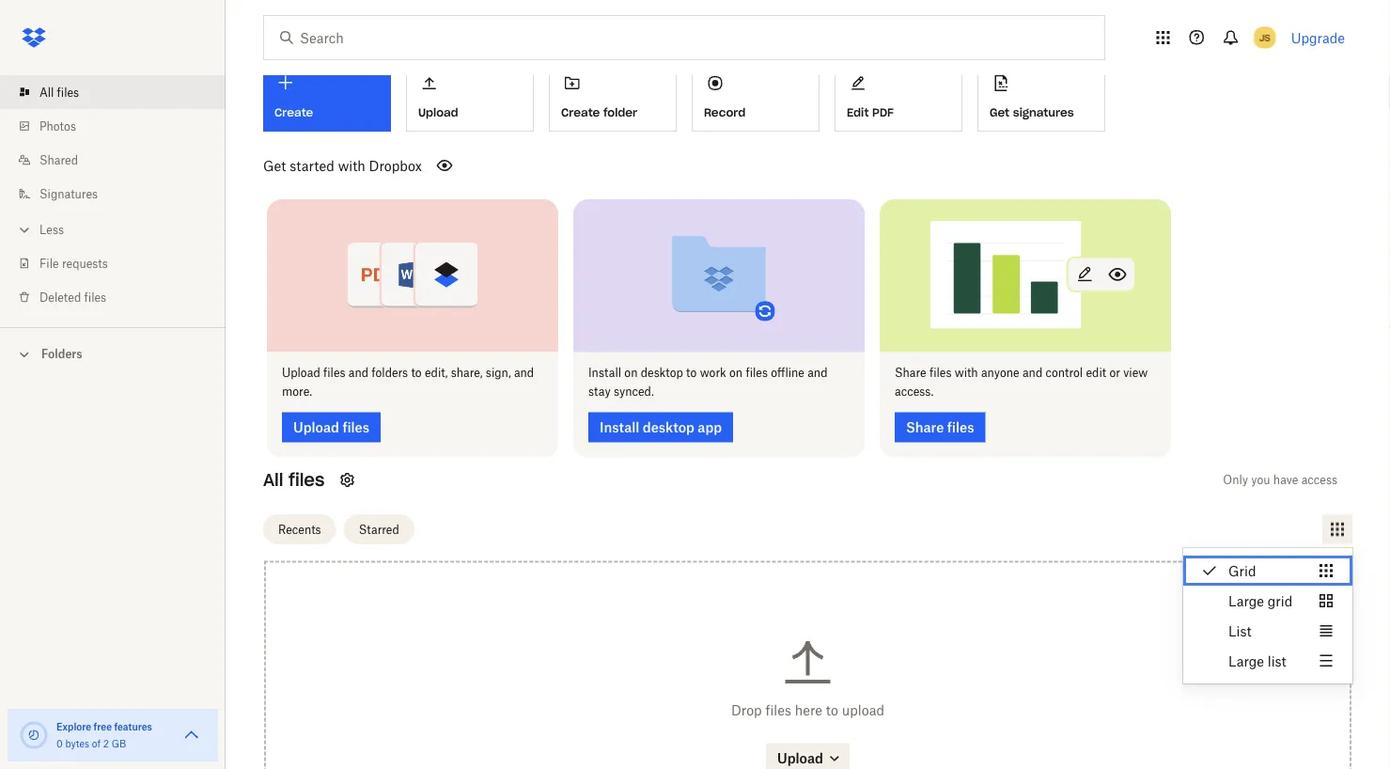 Task type: locate. For each thing, give the bounding box(es) containing it.
of
[[92, 738, 101, 749]]

list containing all files
[[0, 64, 226, 327]]

access.
[[895, 385, 934, 399]]

grid radio item
[[1184, 556, 1353, 586]]

0 horizontal spatial all
[[39, 85, 54, 99]]

and left control
[[1023, 366, 1043, 380]]

to for drop files here to upload
[[826, 703, 839, 719]]

edit,
[[425, 366, 448, 380]]

all up recents
[[263, 469, 283, 491]]

on up synced.
[[625, 366, 638, 380]]

0 vertical spatial all
[[39, 85, 54, 99]]

0 horizontal spatial with
[[338, 157, 366, 173]]

work
[[700, 366, 727, 380]]

more.
[[282, 385, 312, 399]]

bytes
[[65, 738, 89, 749]]

photos
[[39, 119, 76, 133]]

files left "here"
[[766, 703, 792, 719]]

with for started
[[338, 157, 366, 173]]

files right share
[[930, 366, 952, 380]]

to left edit,
[[411, 366, 422, 380]]

file requests link
[[15, 246, 226, 280]]

files inside upload files and folders to edit, share, sign, and more.
[[323, 366, 346, 380]]

list
[[0, 64, 226, 327]]

install
[[589, 366, 622, 380]]

signatures link
[[15, 177, 226, 211]]

offline
[[771, 366, 805, 380]]

dropbox
[[369, 157, 422, 173]]

4 and from the left
[[1023, 366, 1043, 380]]

edit pdf
[[847, 105, 894, 120]]

list
[[1268, 653, 1287, 669]]

with for files
[[955, 366, 978, 380]]

to inside install on desktop to work on files offline and stay synced.
[[686, 366, 697, 380]]

files
[[57, 85, 79, 99], [84, 290, 106, 304], [323, 366, 346, 380], [746, 366, 768, 380], [930, 366, 952, 380], [289, 469, 325, 491], [766, 703, 792, 719]]

1 vertical spatial get
[[263, 157, 286, 173]]

0 horizontal spatial to
[[411, 366, 422, 380]]

0 vertical spatial large
[[1229, 593, 1265, 609]]

to for install on desktop to work on files offline and stay synced.
[[686, 366, 697, 380]]

1 vertical spatial large
[[1229, 653, 1265, 669]]

get inside button
[[990, 105, 1010, 120]]

1 horizontal spatial get
[[990, 105, 1010, 120]]

0 horizontal spatial get
[[263, 157, 286, 173]]

with
[[338, 157, 366, 173], [955, 366, 978, 380]]

large list radio item
[[1184, 646, 1353, 676]]

signatures
[[1013, 105, 1074, 120]]

1 horizontal spatial with
[[955, 366, 978, 380]]

on right work
[[730, 366, 743, 380]]

files right upload
[[323, 366, 346, 380]]

folder
[[604, 105, 638, 120]]

0 horizontal spatial on
[[625, 366, 638, 380]]

to right "here"
[[826, 703, 839, 719]]

folders button
[[0, 339, 226, 367]]

shared
[[39, 153, 78, 167]]

with left anyone
[[955, 366, 978, 380]]

get
[[990, 105, 1010, 120], [263, 157, 286, 173]]

large down grid
[[1229, 593, 1265, 609]]

1 vertical spatial all
[[263, 469, 283, 491]]

files up 'photos'
[[57, 85, 79, 99]]

2 large from the top
[[1229, 653, 1265, 669]]

install on desktop to work on files offline and stay synced.
[[589, 366, 828, 399]]

here
[[795, 703, 823, 719]]

all
[[39, 85, 54, 99], [263, 469, 283, 491]]

upload
[[842, 703, 885, 719]]

file
[[39, 256, 59, 270]]

share
[[895, 366, 927, 380]]

recents
[[278, 522, 321, 536]]

edit
[[1086, 366, 1107, 380]]

1 horizontal spatial to
[[686, 366, 697, 380]]

with inside "share files with anyone and control edit or view access."
[[955, 366, 978, 380]]

1 vertical spatial all files
[[263, 469, 325, 491]]

share,
[[451, 366, 483, 380]]

all up 'photos'
[[39, 85, 54, 99]]

record button
[[692, 60, 820, 132]]

3 and from the left
[[808, 366, 828, 380]]

sign,
[[486, 366, 511, 380]]

and left folders
[[349, 366, 369, 380]]

all files up 'photos'
[[39, 85, 79, 99]]

on
[[625, 366, 638, 380], [730, 366, 743, 380]]

with right started
[[338, 157, 366, 173]]

get left started
[[263, 157, 286, 173]]

and right 'sign,'
[[514, 366, 534, 380]]

large down list on the right bottom of page
[[1229, 653, 1265, 669]]

grid
[[1229, 563, 1257, 579]]

large
[[1229, 593, 1265, 609], [1229, 653, 1265, 669]]

to
[[411, 366, 422, 380], [686, 366, 697, 380], [826, 703, 839, 719]]

1 horizontal spatial all files
[[263, 469, 325, 491]]

and right offline
[[808, 366, 828, 380]]

1 vertical spatial with
[[955, 366, 978, 380]]

get for get signatures
[[990, 105, 1010, 120]]

desktop
[[641, 366, 683, 380]]

0 horizontal spatial all files
[[39, 85, 79, 99]]

get left signatures
[[990, 105, 1010, 120]]

pdf
[[873, 105, 894, 120]]

all files
[[39, 85, 79, 99], [263, 469, 325, 491]]

folders
[[41, 347, 82, 361]]

and inside install on desktop to work on files offline and stay synced.
[[808, 366, 828, 380]]

file requests
[[39, 256, 108, 270]]

and
[[349, 366, 369, 380], [514, 366, 534, 380], [808, 366, 828, 380], [1023, 366, 1043, 380]]

1 large from the top
[[1229, 593, 1265, 609]]

access
[[1302, 473, 1338, 487]]

1 horizontal spatial on
[[730, 366, 743, 380]]

record
[[704, 105, 746, 120]]

files left offline
[[746, 366, 768, 380]]

all files up recents
[[263, 469, 325, 491]]

to left work
[[686, 366, 697, 380]]

large for large grid
[[1229, 593, 1265, 609]]

deleted files link
[[15, 280, 226, 314]]

files up recents
[[289, 469, 325, 491]]

0 vertical spatial get
[[990, 105, 1010, 120]]

0 vertical spatial all files
[[39, 85, 79, 99]]

stay
[[589, 385, 611, 399]]

features
[[114, 721, 152, 732]]

synced.
[[614, 385, 654, 399]]

less image
[[15, 220, 34, 239]]

create folder button
[[549, 60, 677, 132]]

0 vertical spatial with
[[338, 157, 366, 173]]

2 horizontal spatial to
[[826, 703, 839, 719]]

starred button
[[344, 514, 414, 544]]

files inside install on desktop to work on files offline and stay synced.
[[746, 366, 768, 380]]

started
[[290, 157, 335, 173]]



Task type: vqa. For each thing, say whether or not it's contained in the screenshot.
minute
no



Task type: describe. For each thing, give the bounding box(es) containing it.
have
[[1274, 473, 1299, 487]]

files right deleted
[[84, 290, 106, 304]]

and inside "share files with anyone and control edit or view access."
[[1023, 366, 1043, 380]]

control
[[1046, 366, 1083, 380]]

list radio item
[[1184, 616, 1353, 646]]

1 horizontal spatial all
[[263, 469, 283, 491]]

photos link
[[15, 109, 226, 143]]

upload files and folders to edit, share, sign, and more.
[[282, 366, 534, 399]]

view
[[1124, 366, 1148, 380]]

files inside list item
[[57, 85, 79, 99]]

only you have access
[[1224, 473, 1338, 487]]

get signatures button
[[978, 60, 1106, 132]]

upgrade
[[1292, 30, 1345, 46]]

deleted
[[39, 290, 81, 304]]

shared link
[[15, 143, 226, 177]]

explore
[[56, 721, 91, 732]]

quota usage element
[[19, 720, 49, 750]]

get for get started with dropbox
[[263, 157, 286, 173]]

deleted files
[[39, 290, 106, 304]]

2
[[103, 738, 109, 749]]

upload
[[282, 366, 320, 380]]

2 and from the left
[[514, 366, 534, 380]]

anyone
[[982, 366, 1020, 380]]

large for large list
[[1229, 653, 1265, 669]]

only
[[1224, 473, 1249, 487]]

signatures
[[39, 187, 98, 201]]

0
[[56, 738, 63, 749]]

edit pdf button
[[835, 60, 963, 132]]

or
[[1110, 366, 1121, 380]]

share files with anyone and control edit or view access.
[[895, 366, 1148, 399]]

1 and from the left
[[349, 366, 369, 380]]

requests
[[62, 256, 108, 270]]

free
[[94, 721, 112, 732]]

get signatures
[[990, 105, 1074, 120]]

gb
[[112, 738, 126, 749]]

all inside list item
[[39, 85, 54, 99]]

to inside upload files and folders to edit, share, sign, and more.
[[411, 366, 422, 380]]

get started with dropbox
[[263, 157, 422, 173]]

all files link
[[15, 75, 226, 109]]

explore free features 0 bytes of 2 gb
[[56, 721, 152, 749]]

all files list item
[[0, 75, 226, 109]]

edit
[[847, 105, 869, 120]]

drop files here to upload
[[731, 703, 885, 719]]

grid
[[1268, 593, 1293, 609]]

create folder
[[561, 105, 638, 120]]

drop
[[731, 703, 762, 719]]

files inside "share files with anyone and control edit or view access."
[[930, 366, 952, 380]]

you
[[1252, 473, 1271, 487]]

starred
[[359, 522, 399, 536]]

upgrade link
[[1292, 30, 1345, 46]]

list
[[1229, 623, 1252, 639]]

dropbox image
[[15, 19, 53, 56]]

large grid radio item
[[1184, 586, 1353, 616]]

create
[[561, 105, 600, 120]]

recents button
[[263, 514, 336, 544]]

large grid
[[1229, 593, 1293, 609]]

1 on from the left
[[625, 366, 638, 380]]

large list
[[1229, 653, 1287, 669]]

folders
[[372, 366, 408, 380]]

less
[[39, 222, 64, 236]]

all files inside list item
[[39, 85, 79, 99]]

2 on from the left
[[730, 366, 743, 380]]



